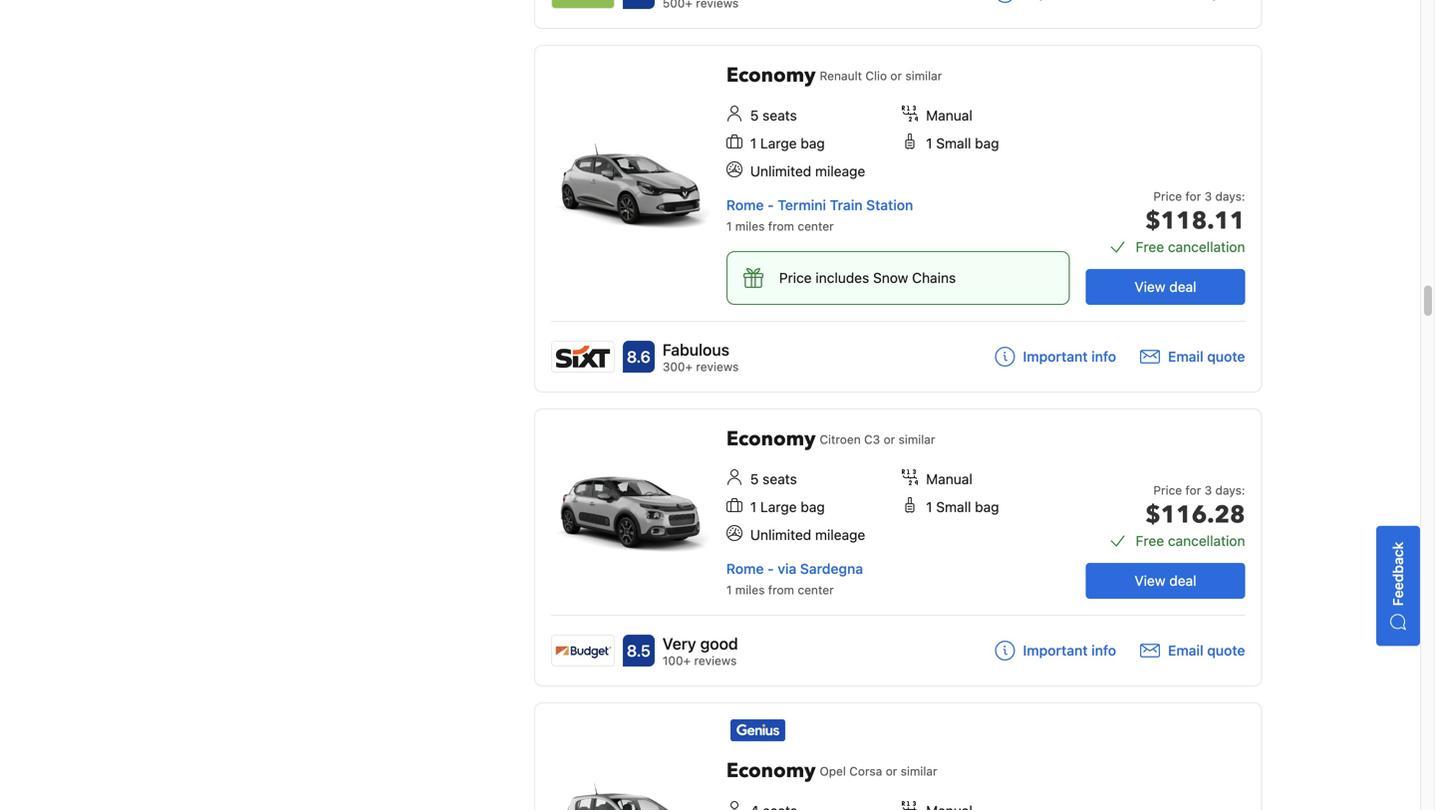 Task type: describe. For each thing, give the bounding box(es) containing it.
email for 2nd email quote button from the bottom
[[1169, 348, 1204, 365]]

for for $118.11
[[1186, 189, 1202, 203]]

300+
[[663, 360, 693, 374]]

fabulous 300+ reviews
[[663, 340, 739, 374]]

cancellation for $118.11
[[1168, 239, 1246, 255]]

good
[[701, 635, 739, 654]]

quote for 2nd email quote button from the bottom
[[1208, 348, 1246, 365]]

termini
[[778, 197, 827, 213]]

very good 100+ reviews
[[663, 635, 739, 668]]

100+
[[663, 654, 691, 668]]

5 for economy citroen c3 or similar
[[751, 471, 759, 488]]

small for economy renault clio or similar
[[937, 135, 972, 152]]

large for economy citroen c3 or similar
[[761, 499, 797, 515]]

citroen
[[820, 433, 861, 447]]

very
[[663, 635, 697, 654]]

train
[[830, 197, 863, 213]]

- for economy renault clio or similar
[[768, 197, 774, 213]]

free for $116.28
[[1136, 533, 1165, 549]]

view deal for $116.28
[[1135, 573, 1197, 589]]

important info for important info "button" corresponding to 2nd email quote button from the top
[[1023, 643, 1117, 659]]

unlimited for economy citroen c3 or similar
[[751, 527, 812, 543]]

from inside rome - via sardegna 1 miles from center
[[768, 583, 795, 597]]

miles inside rome - via sardegna 1 miles from center
[[736, 583, 765, 597]]

cancellation for $116.28
[[1168, 533, 1246, 549]]

manual for economy citroen c3 or similar
[[926, 471, 973, 488]]

similar for economy citroen c3 or similar
[[899, 433, 936, 447]]

product card group containing $116.28
[[534, 409, 1263, 687]]

quote for 2nd email quote button from the top
[[1208, 643, 1246, 659]]

mileage for economy renault clio or similar
[[816, 163, 866, 179]]

days: for $118.11
[[1216, 189, 1246, 203]]

customer rating 8.5 very good element
[[663, 632, 739, 656]]

2 email quote button from the top
[[1141, 641, 1246, 661]]

1 small bag for economy citroen c3 or similar
[[926, 499, 1000, 515]]

clio
[[866, 69, 887, 83]]

snow
[[873, 270, 909, 286]]

rome - via sardegna 1 miles from center
[[727, 561, 864, 597]]

5 seats for economy renault clio or similar
[[751, 107, 797, 124]]

manual for economy renault clio or similar
[[926, 107, 973, 124]]

2 email quote from the top
[[1169, 643, 1246, 659]]

$118.11
[[1146, 205, 1246, 238]]

view deal button for $116.28
[[1086, 563, 1246, 599]]

5 for economy renault clio or similar
[[751, 107, 759, 124]]

free cancellation for $118.11
[[1136, 239, 1246, 255]]

price for $116.28
[[1154, 484, 1183, 498]]

mileage for economy citroen c3 or similar
[[816, 527, 866, 543]]

view deal button for $118.11
[[1086, 269, 1246, 305]]

supplied by budget image
[[552, 636, 614, 666]]

8.6
[[627, 347, 651, 366]]

seats for economy citroen c3 or similar
[[763, 471, 797, 488]]

center inside rome - via sardegna 1 miles from center
[[798, 583, 834, 597]]

3 for $118.11
[[1205, 189, 1213, 203]]

supplied by sixt image
[[552, 342, 614, 372]]

customer rating 8.6 fabulous element
[[663, 338, 739, 362]]

corsa
[[850, 765, 883, 779]]

renault
[[820, 69, 862, 83]]

feedback
[[1390, 542, 1407, 606]]

economy opel corsa or similar
[[727, 758, 938, 785]]

deal for $118.11
[[1170, 279, 1197, 295]]

days: for $116.28
[[1216, 484, 1246, 498]]

rome for economy renault clio or similar
[[727, 197, 764, 213]]

important for 2nd email quote button from the top
[[1023, 643, 1088, 659]]

1 inside "rome - termini train station 1 miles from center"
[[727, 219, 732, 233]]

price for 3 days: $116.28
[[1146, 484, 1246, 532]]

8.5 element
[[623, 635, 655, 667]]

8.6 element
[[623, 341, 655, 373]]

unlimited mileage for economy renault clio or similar
[[751, 163, 866, 179]]

1 large bag for economy citroen c3 or similar
[[751, 499, 825, 515]]

view deal for $118.11
[[1135, 279, 1197, 295]]

deal for $116.28
[[1170, 573, 1197, 589]]

or for economy citroen c3 or similar
[[884, 433, 896, 447]]



Task type: vqa. For each thing, say whether or not it's contained in the screenshot.
Fully
no



Task type: locate. For each thing, give the bounding box(es) containing it.
2 vertical spatial economy
[[727, 758, 816, 785]]

2 from from the top
[[768, 583, 795, 597]]

rome
[[727, 197, 764, 213], [727, 561, 764, 577]]

1 important info from the top
[[1023, 348, 1117, 365]]

2 1 small bag from the top
[[926, 499, 1000, 515]]

0 vertical spatial important info
[[1023, 348, 1117, 365]]

1 vertical spatial similar
[[899, 433, 936, 447]]

miles
[[736, 219, 765, 233], [736, 583, 765, 597]]

2 3 from the top
[[1205, 484, 1213, 498]]

for inside price for 3 days: $116.28
[[1186, 484, 1202, 498]]

opel
[[820, 765, 846, 779]]

free down $118.11
[[1136, 239, 1165, 255]]

0 vertical spatial email quote button
[[1141, 347, 1246, 367]]

0 vertical spatial free cancellation
[[1136, 239, 1246, 255]]

1 vertical spatial manual
[[926, 471, 973, 488]]

5 down economy citroen c3 or similar
[[751, 471, 759, 488]]

1 vertical spatial info
[[1092, 643, 1117, 659]]

unlimited up termini
[[751, 163, 812, 179]]

3 up $116.28
[[1205, 484, 1213, 498]]

view down $118.11
[[1135, 279, 1166, 295]]

1 vertical spatial economy
[[727, 426, 816, 453]]

2 vertical spatial price
[[1154, 484, 1183, 498]]

5 seats for economy citroen c3 or similar
[[751, 471, 797, 488]]

1 vertical spatial mileage
[[816, 527, 866, 543]]

2 view deal from the top
[[1135, 573, 1197, 589]]

info for important info "button" related to 2nd email quote button from the bottom
[[1092, 348, 1117, 365]]

7.4 element
[[623, 0, 655, 9]]

1 vertical spatial important info
[[1023, 643, 1117, 659]]

2 cancellation from the top
[[1168, 533, 1246, 549]]

deal down $116.28
[[1170, 573, 1197, 589]]

3 up $118.11
[[1205, 189, 1213, 203]]

0 vertical spatial reviews
[[696, 360, 739, 374]]

0 vertical spatial unlimited
[[751, 163, 812, 179]]

1 vertical spatial for
[[1186, 484, 1202, 498]]

miles down rome - via sardegna button
[[736, 583, 765, 597]]

unlimited for economy renault clio or similar
[[751, 163, 812, 179]]

2 email from the top
[[1169, 643, 1204, 659]]

similar inside economy citroen c3 or similar
[[899, 433, 936, 447]]

2 5 from the top
[[751, 471, 759, 488]]

1 center from the top
[[798, 219, 834, 233]]

rome inside "rome - termini train station 1 miles from center"
[[727, 197, 764, 213]]

1 view deal from the top
[[1135, 279, 1197, 295]]

similar inside the economy renault clio or similar
[[906, 69, 943, 83]]

or for economy opel corsa or similar
[[886, 765, 898, 779]]

1 small bag
[[926, 135, 1000, 152], [926, 499, 1000, 515]]

1 1 large bag from the top
[[751, 135, 825, 152]]

2 quote from the top
[[1208, 643, 1246, 659]]

email quote
[[1169, 348, 1246, 365], [1169, 643, 1246, 659]]

4 product card group from the top
[[534, 703, 1263, 811]]

economy citroen c3 or similar
[[727, 426, 936, 453]]

view down $116.28
[[1135, 573, 1166, 589]]

1 vertical spatial 3
[[1205, 484, 1213, 498]]

1 vertical spatial center
[[798, 583, 834, 597]]

reviews
[[696, 360, 739, 374], [694, 654, 737, 668]]

center down sardegna
[[798, 583, 834, 597]]

unlimited up via
[[751, 527, 812, 543]]

email
[[1169, 348, 1204, 365], [1169, 643, 1204, 659]]

deal
[[1170, 279, 1197, 295], [1170, 573, 1197, 589]]

1 vertical spatial free cancellation
[[1136, 533, 1246, 549]]

0 vertical spatial -
[[768, 197, 774, 213]]

reviews inside "very good 100+ reviews"
[[694, 654, 737, 668]]

or right corsa on the bottom
[[886, 765, 898, 779]]

quote
[[1208, 348, 1246, 365], [1208, 643, 1246, 659]]

3 economy from the top
[[727, 758, 816, 785]]

or inside economy citroen c3 or similar
[[884, 433, 896, 447]]

sardegna
[[801, 561, 864, 577]]

1 vertical spatial 1 large bag
[[751, 499, 825, 515]]

2 mileage from the top
[[816, 527, 866, 543]]

1 5 from the top
[[751, 107, 759, 124]]

1 vertical spatial email quote button
[[1141, 641, 1246, 661]]

0 vertical spatial view deal button
[[1086, 269, 1246, 305]]

seats for economy renault clio or similar
[[763, 107, 797, 124]]

5 seats down economy citroen c3 or similar
[[751, 471, 797, 488]]

rome for economy citroen c3 or similar
[[727, 561, 764, 577]]

1 vertical spatial important
[[1023, 643, 1088, 659]]

supplied by ecovia image
[[552, 0, 614, 8]]

free down $116.28
[[1136, 533, 1165, 549]]

product card group
[[534, 0, 1263, 29], [534, 45, 1263, 393], [534, 409, 1263, 687], [534, 703, 1263, 811]]

5 down the economy renault clio or similar
[[751, 107, 759, 124]]

1
[[751, 135, 757, 152], [926, 135, 933, 152], [727, 219, 732, 233], [751, 499, 757, 515], [926, 499, 933, 515], [727, 583, 732, 597]]

mileage
[[816, 163, 866, 179], [816, 527, 866, 543]]

important info button
[[996, 347, 1117, 367], [996, 641, 1117, 661]]

for up $116.28
[[1186, 484, 1202, 498]]

or
[[891, 69, 902, 83], [884, 433, 896, 447], [886, 765, 898, 779]]

1 vertical spatial -
[[768, 561, 774, 577]]

free cancellation down $118.11
[[1136, 239, 1246, 255]]

1 important info button from the top
[[996, 347, 1117, 367]]

1 from from the top
[[768, 219, 795, 233]]

1 large bag up via
[[751, 499, 825, 515]]

economy for economy citroen c3 or similar
[[727, 426, 816, 453]]

2 important info from the top
[[1023, 643, 1117, 659]]

1 free cancellation from the top
[[1136, 239, 1246, 255]]

0 vertical spatial rome
[[727, 197, 764, 213]]

1 view deal button from the top
[[1086, 269, 1246, 305]]

rome left termini
[[727, 197, 764, 213]]

1 vertical spatial from
[[768, 583, 795, 597]]

0 vertical spatial center
[[798, 219, 834, 233]]

1 vertical spatial 5 seats
[[751, 471, 797, 488]]

economy renault clio or similar
[[727, 62, 943, 89]]

-
[[768, 197, 774, 213], [768, 561, 774, 577]]

0 vertical spatial cancellation
[[1168, 239, 1246, 255]]

2 free cancellation from the top
[[1136, 533, 1246, 549]]

important info
[[1023, 348, 1117, 365], [1023, 643, 1117, 659]]

economy
[[727, 62, 816, 89], [727, 426, 816, 453], [727, 758, 816, 785]]

0 vertical spatial price
[[1154, 189, 1183, 203]]

similar right c3
[[899, 433, 936, 447]]

1 deal from the top
[[1170, 279, 1197, 295]]

from down via
[[768, 583, 795, 597]]

1 mileage from the top
[[816, 163, 866, 179]]

free cancellation
[[1136, 239, 1246, 255], [1136, 533, 1246, 549]]

for inside price for 3 days: $118.11
[[1186, 189, 1202, 203]]

0 vertical spatial email quote
[[1169, 348, 1246, 365]]

unlimited mileage
[[751, 163, 866, 179], [751, 527, 866, 543]]

unlimited mileage up rome - via sardegna button
[[751, 527, 866, 543]]

important info for important info "button" related to 2nd email quote button from the bottom
[[1023, 348, 1117, 365]]

product card group containing economy
[[534, 703, 1263, 811]]

1 1 small bag from the top
[[926, 135, 1000, 152]]

0 vertical spatial 3
[[1205, 189, 1213, 203]]

days: up $116.28
[[1216, 484, 1246, 498]]

view for $118.11
[[1135, 279, 1166, 295]]

2 info from the top
[[1092, 643, 1117, 659]]

2 for from the top
[[1186, 484, 1202, 498]]

3 for $116.28
[[1205, 484, 1213, 498]]

from inside "rome - termini train station 1 miles from center"
[[768, 219, 795, 233]]

2 1 large bag from the top
[[751, 499, 825, 515]]

1 view from the top
[[1135, 279, 1166, 295]]

chains
[[912, 270, 956, 286]]

similar right corsa on the bottom
[[901, 765, 938, 779]]

1 large bag
[[751, 135, 825, 152], [751, 499, 825, 515]]

via
[[778, 561, 797, 577]]

1 vertical spatial quote
[[1208, 643, 1246, 659]]

1 large bag up termini
[[751, 135, 825, 152]]

info
[[1092, 348, 1117, 365], [1092, 643, 1117, 659]]

5 seats down the economy renault clio or similar
[[751, 107, 797, 124]]

1 3 from the top
[[1205, 189, 1213, 203]]

1 rome from the top
[[727, 197, 764, 213]]

rome - via sardegna button
[[727, 561, 864, 577]]

1 days: from the top
[[1216, 189, 1246, 203]]

0 vertical spatial or
[[891, 69, 902, 83]]

2 important from the top
[[1023, 643, 1088, 659]]

reviews down fabulous
[[696, 360, 739, 374]]

unlimited mileage for economy citroen c3 or similar
[[751, 527, 866, 543]]

rome inside rome - via sardegna 1 miles from center
[[727, 561, 764, 577]]

0 vertical spatial 1 small bag
[[926, 135, 1000, 152]]

price up $118.11
[[1154, 189, 1183, 203]]

reviews down good
[[694, 654, 737, 668]]

2 important info button from the top
[[996, 641, 1117, 661]]

mileage up sardegna
[[816, 527, 866, 543]]

0 vertical spatial email
[[1169, 348, 1204, 365]]

center inside "rome - termini train station 1 miles from center"
[[798, 219, 834, 233]]

0 vertical spatial deal
[[1170, 279, 1197, 295]]

1 5 seats from the top
[[751, 107, 797, 124]]

2 free from the top
[[1136, 533, 1165, 549]]

0 vertical spatial miles
[[736, 219, 765, 233]]

includes
[[816, 270, 870, 286]]

2 days: from the top
[[1216, 484, 1246, 498]]

2 5 seats from the top
[[751, 471, 797, 488]]

or right clio
[[891, 69, 902, 83]]

manual
[[926, 107, 973, 124], [926, 471, 973, 488]]

5
[[751, 107, 759, 124], [751, 471, 759, 488]]

free cancellation down $116.28
[[1136, 533, 1246, 549]]

for for $116.28
[[1186, 484, 1202, 498]]

product card group containing $118.11
[[534, 45, 1263, 393]]

large up termini
[[761, 135, 797, 152]]

view for $116.28
[[1135, 573, 1166, 589]]

2 rome from the top
[[727, 561, 764, 577]]

0 vertical spatial info
[[1092, 348, 1117, 365]]

or right c3
[[884, 433, 896, 447]]

1 vertical spatial email
[[1169, 643, 1204, 659]]

station
[[867, 197, 914, 213]]

cancellation down $118.11
[[1168, 239, 1246, 255]]

cancellation down $116.28
[[1168, 533, 1246, 549]]

2 deal from the top
[[1170, 573, 1197, 589]]

economy for economy opel corsa or similar
[[727, 758, 816, 785]]

1 free from the top
[[1136, 239, 1165, 255]]

1 important from the top
[[1023, 348, 1088, 365]]

similar inside the economy opel corsa or similar
[[901, 765, 938, 779]]

3 inside price for 3 days: $118.11
[[1205, 189, 1213, 203]]

- inside rome - via sardegna 1 miles from center
[[768, 561, 774, 577]]

for up $118.11
[[1186, 189, 1202, 203]]

0 vertical spatial unlimited mileage
[[751, 163, 866, 179]]

1 product card group from the top
[[534, 0, 1263, 29]]

seats
[[763, 107, 797, 124], [763, 471, 797, 488]]

2 unlimited mileage from the top
[[751, 527, 866, 543]]

similar
[[906, 69, 943, 83], [899, 433, 936, 447], [901, 765, 938, 779]]

miles inside "rome - termini train station 1 miles from center"
[[736, 219, 765, 233]]

1 vertical spatial 1 small bag
[[926, 499, 1000, 515]]

large up via
[[761, 499, 797, 515]]

0 vertical spatial view deal
[[1135, 279, 1197, 295]]

1 vertical spatial or
[[884, 433, 896, 447]]

0 vertical spatial mileage
[[816, 163, 866, 179]]

1 vertical spatial free
[[1136, 533, 1165, 549]]

cancellation
[[1168, 239, 1246, 255], [1168, 533, 1246, 549]]

deal down $118.11
[[1170, 279, 1197, 295]]

0 vertical spatial from
[[768, 219, 795, 233]]

or inside the economy renault clio or similar
[[891, 69, 902, 83]]

mileage up train
[[816, 163, 866, 179]]

view deal down $118.11
[[1135, 279, 1197, 295]]

0 vertical spatial free
[[1136, 239, 1165, 255]]

0 vertical spatial important info button
[[996, 347, 1117, 367]]

important info button for 2nd email quote button from the top
[[996, 641, 1117, 661]]

price inside price for 3 days: $116.28
[[1154, 484, 1183, 498]]

2 center from the top
[[798, 583, 834, 597]]

1 vertical spatial view deal
[[1135, 573, 1197, 589]]

feedback button
[[1377, 526, 1421, 646]]

reviews inside fabulous 300+ reviews
[[696, 360, 739, 374]]

view deal
[[1135, 279, 1197, 295], [1135, 573, 1197, 589]]

1 vertical spatial days:
[[1216, 484, 1246, 498]]

rome - termini train station button
[[727, 197, 914, 213]]

unlimited mileage up termini
[[751, 163, 866, 179]]

1 email quote from the top
[[1169, 348, 1246, 365]]

1 vertical spatial cancellation
[[1168, 533, 1246, 549]]

0 vertical spatial seats
[[763, 107, 797, 124]]

1 vertical spatial price
[[780, 270, 812, 286]]

2 large from the top
[[761, 499, 797, 515]]

1 seats from the top
[[763, 107, 797, 124]]

rome - termini train station 1 miles from center
[[727, 197, 914, 233]]

5 seats
[[751, 107, 797, 124], [751, 471, 797, 488]]

0 vertical spatial 5
[[751, 107, 759, 124]]

seats down the economy renault clio or similar
[[763, 107, 797, 124]]

days: inside price for 3 days: $116.28
[[1216, 484, 1246, 498]]

1 manual from the top
[[926, 107, 973, 124]]

similar right clio
[[906, 69, 943, 83]]

price inside price for 3 days: $118.11
[[1154, 189, 1183, 203]]

days:
[[1216, 189, 1246, 203], [1216, 484, 1246, 498]]

0 vertical spatial 5 seats
[[751, 107, 797, 124]]

rome left via
[[727, 561, 764, 577]]

0 vertical spatial days:
[[1216, 189, 1246, 203]]

1 - from the top
[[768, 197, 774, 213]]

price includes snow chains
[[780, 270, 956, 286]]

8.5
[[627, 642, 651, 661]]

1 vertical spatial view deal button
[[1086, 563, 1246, 599]]

important info button for 2nd email quote button from the bottom
[[996, 347, 1117, 367]]

small
[[937, 135, 972, 152], [937, 499, 972, 515]]

1 vertical spatial large
[[761, 499, 797, 515]]

similar for economy opel corsa or similar
[[901, 765, 938, 779]]

2 view from the top
[[1135, 573, 1166, 589]]

center down the rome - termini train station button
[[798, 219, 834, 233]]

large for economy renault clio or similar
[[761, 135, 797, 152]]

- left termini
[[768, 197, 774, 213]]

from
[[768, 219, 795, 233], [768, 583, 795, 597]]

3
[[1205, 189, 1213, 203], [1205, 484, 1213, 498]]

center
[[798, 219, 834, 233], [798, 583, 834, 597]]

days: up $118.11
[[1216, 189, 1246, 203]]

email for 2nd email quote button from the top
[[1169, 643, 1204, 659]]

view deal button
[[1086, 269, 1246, 305], [1086, 563, 1246, 599]]

price up $116.28
[[1154, 484, 1183, 498]]

2 - from the top
[[768, 561, 774, 577]]

large
[[761, 135, 797, 152], [761, 499, 797, 515]]

seats down economy citroen c3 or similar
[[763, 471, 797, 488]]

0 vertical spatial small
[[937, 135, 972, 152]]

1 vertical spatial unlimited mileage
[[751, 527, 866, 543]]

0 vertical spatial manual
[[926, 107, 973, 124]]

0 vertical spatial large
[[761, 135, 797, 152]]

days: inside price for 3 days: $118.11
[[1216, 189, 1246, 203]]

- inside "rome - termini train station 1 miles from center"
[[768, 197, 774, 213]]

- for economy citroen c3 or similar
[[768, 561, 774, 577]]

free cancellation for $116.28
[[1136, 533, 1246, 549]]

view deal down $116.28
[[1135, 573, 1197, 589]]

1 large bag for economy renault clio or similar
[[751, 135, 825, 152]]

1 email quote button from the top
[[1141, 347, 1246, 367]]

1 vertical spatial view
[[1135, 573, 1166, 589]]

1 economy from the top
[[727, 62, 816, 89]]

price for 3 days: $118.11
[[1146, 189, 1246, 238]]

0 vertical spatial economy
[[727, 62, 816, 89]]

similar for economy renault clio or similar
[[906, 69, 943, 83]]

0 vertical spatial for
[[1186, 189, 1202, 203]]

1 vertical spatial deal
[[1170, 573, 1197, 589]]

0 vertical spatial view
[[1135, 279, 1166, 295]]

important for 2nd email quote button from the bottom
[[1023, 348, 1088, 365]]

or for economy renault clio or similar
[[891, 69, 902, 83]]

2 vertical spatial or
[[886, 765, 898, 779]]

$116.28
[[1146, 499, 1246, 532]]

1 vertical spatial important info button
[[996, 641, 1117, 661]]

1 inside rome - via sardegna 1 miles from center
[[727, 583, 732, 597]]

0 vertical spatial quote
[[1208, 348, 1246, 365]]

1 unlimited mileage from the top
[[751, 163, 866, 179]]

1 for from the top
[[1186, 189, 1202, 203]]

economy for economy renault clio or similar
[[727, 62, 816, 89]]

2 seats from the top
[[763, 471, 797, 488]]

view
[[1135, 279, 1166, 295], [1135, 573, 1166, 589]]

bag
[[801, 135, 825, 152], [975, 135, 1000, 152], [801, 499, 825, 515], [975, 499, 1000, 515]]

view deal button down $116.28
[[1086, 563, 1246, 599]]

c3
[[865, 433, 881, 447]]

1 miles from the top
[[736, 219, 765, 233]]

1 info from the top
[[1092, 348, 1117, 365]]

2 manual from the top
[[926, 471, 973, 488]]

1 small bag for economy renault clio or similar
[[926, 135, 1000, 152]]

info for important info "button" corresponding to 2nd email quote button from the top
[[1092, 643, 1117, 659]]

0 vertical spatial similar
[[906, 69, 943, 83]]

1 vertical spatial small
[[937, 499, 972, 515]]

1 small from the top
[[937, 135, 972, 152]]

1 email from the top
[[1169, 348, 1204, 365]]

1 cancellation from the top
[[1168, 239, 1246, 255]]

1 vertical spatial email quote
[[1169, 643, 1246, 659]]

2 economy from the top
[[727, 426, 816, 453]]

view deal button down $118.11
[[1086, 269, 1246, 305]]

1 vertical spatial unlimited
[[751, 527, 812, 543]]

economy left the renault
[[727, 62, 816, 89]]

3 product card group from the top
[[534, 409, 1263, 687]]

free
[[1136, 239, 1165, 255], [1136, 533, 1165, 549]]

unlimited
[[751, 163, 812, 179], [751, 527, 812, 543]]

3 inside price for 3 days: $116.28
[[1205, 484, 1213, 498]]

economy left the citroen
[[727, 426, 816, 453]]

1 vertical spatial miles
[[736, 583, 765, 597]]

small for economy citroen c3 or similar
[[937, 499, 972, 515]]

1 vertical spatial 5
[[751, 471, 759, 488]]

economy left opel
[[727, 758, 816, 785]]

2 product card group from the top
[[534, 45, 1263, 393]]

1 vertical spatial rome
[[727, 561, 764, 577]]

fabulous
[[663, 340, 730, 359]]

2 view deal button from the top
[[1086, 563, 1246, 599]]

0 vertical spatial important
[[1023, 348, 1088, 365]]

2 unlimited from the top
[[751, 527, 812, 543]]

price for $118.11
[[1154, 189, 1183, 203]]

price left includes
[[780, 270, 812, 286]]

email quote button
[[1141, 347, 1246, 367], [1141, 641, 1246, 661]]

2 small from the top
[[937, 499, 972, 515]]

miles down the rome - termini train station button
[[736, 219, 765, 233]]

price
[[1154, 189, 1183, 203], [780, 270, 812, 286], [1154, 484, 1183, 498]]

free for $118.11
[[1136, 239, 1165, 255]]

important
[[1023, 348, 1088, 365], [1023, 643, 1088, 659]]

1 large from the top
[[761, 135, 797, 152]]

or inside the economy opel corsa or similar
[[886, 765, 898, 779]]

1 quote from the top
[[1208, 348, 1246, 365]]

1 vertical spatial seats
[[763, 471, 797, 488]]

1 unlimited from the top
[[751, 163, 812, 179]]

for
[[1186, 189, 1202, 203], [1186, 484, 1202, 498]]

2 vertical spatial similar
[[901, 765, 938, 779]]

2 miles from the top
[[736, 583, 765, 597]]

- left via
[[768, 561, 774, 577]]

1 vertical spatial reviews
[[694, 654, 737, 668]]

0 vertical spatial 1 large bag
[[751, 135, 825, 152]]

from down termini
[[768, 219, 795, 233]]



